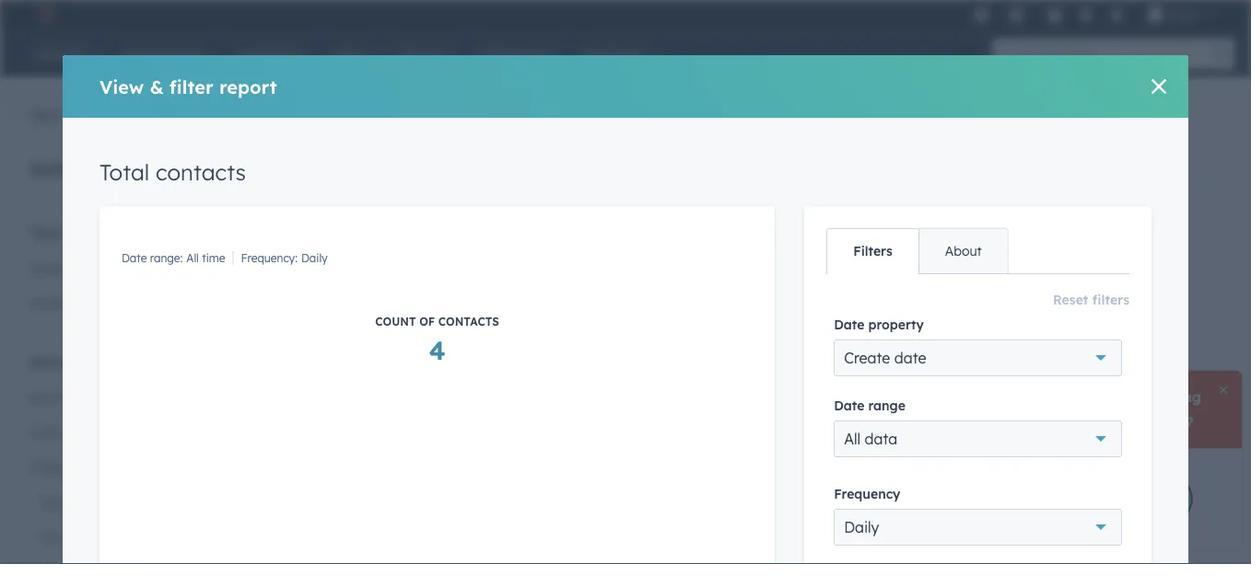 Task type: locate. For each thing, give the bounding box(es) containing it.
1 vertical spatial contacts
[[983, 448, 1044, 462]]

count
[[375, 315, 416, 329], [920, 448, 960, 462]]

contacts inside count of contacts 4
[[438, 315, 499, 329]]

daily down 'frequency'
[[844, 518, 879, 537]]

view
[[99, 75, 144, 98], [268, 240, 297, 257]]

all
[[186, 252, 199, 265], [837, 384, 849, 398], [844, 430, 861, 448]]

2 horizontal spatial of
[[964, 448, 979, 462]]

1 vertical spatial privacy
[[319, 200, 388, 223]]

0 horizontal spatial count
[[375, 315, 416, 329]]

view left "the" at top
[[268, 240, 297, 257]]

& right users
[[67, 424, 76, 440]]

total contacts
[[99, 158, 246, 186], [299, 334, 430, 357]]

1 horizontal spatial view
[[268, 240, 297, 257]]

reset
[[1053, 292, 1088, 308]]

0 horizontal spatial time
[[202, 252, 225, 265]]

date property
[[834, 316, 924, 332]]

0 vertical spatial data
[[268, 98, 320, 125]]

create
[[844, 349, 890, 367]]

count for 4
[[375, 315, 416, 329]]

0 vertical spatial total
[[99, 158, 149, 186]]

1 horizontal spatial total
[[299, 334, 345, 357]]

date down unsubscribed
[[772, 384, 797, 398]]

view for view the consent and communication status of your contacts.
[[268, 240, 297, 257]]

filter
[[169, 75, 214, 98]]

date range: all time down unsubscribed
[[772, 384, 876, 398]]

private
[[41, 529, 83, 545]]

date range: all time
[[122, 252, 225, 265], [772, 384, 876, 398]]

count down and
[[375, 315, 416, 329]]

filters
[[1092, 292, 1130, 308]]

1 vertical spatial time
[[852, 384, 876, 398]]

data privacy dashboard
[[268, 200, 496, 223]]

tab list containing filters
[[827, 228, 1009, 275]]

dashboard
[[394, 200, 496, 223]]

range:
[[150, 252, 183, 265], [800, 384, 833, 398]]

hubspot link
[[22, 4, 69, 26]]

& left filter at the left top of the page
[[150, 75, 164, 98]]

0 horizontal spatial &
[[67, 424, 76, 440]]

data for data privacy dashboard
[[268, 200, 313, 223]]

2 vertical spatial all
[[844, 430, 861, 448]]

consent
[[324, 240, 372, 257]]

private apps link
[[18, 520, 206, 555]]

integrations button
[[18, 450, 206, 485]]

& inside 'account setup' element
[[67, 424, 76, 440]]

count right data
[[920, 448, 960, 462]]

all left data
[[844, 430, 861, 448]]

all data
[[844, 430, 898, 448]]

0 horizontal spatial of
[[419, 315, 435, 329]]

account
[[29, 352, 89, 371], [29, 389, 79, 405]]

0 horizontal spatial range:
[[150, 252, 183, 265]]

0 vertical spatial privacy
[[326, 98, 403, 125]]

1 vertical spatial view
[[268, 240, 297, 257]]

date range: all time inside 4 dialog
[[122, 252, 225, 265]]

all data button
[[834, 420, 1122, 457]]

1 vertical spatial total
[[299, 334, 345, 357]]

of inside count of contacts 4
[[419, 315, 435, 329]]

of inside count of contacts 0
[[964, 448, 979, 462]]

0 vertical spatial account
[[29, 352, 89, 371]]

0 horizontal spatial contacts
[[438, 315, 499, 329]]

of for 4
[[419, 315, 435, 329]]

0 vertical spatial contacts
[[438, 315, 499, 329]]

0 vertical spatial date range: all time
[[122, 252, 225, 265]]

report
[[219, 75, 277, 98]]

defaults
[[83, 389, 134, 405]]

1 vertical spatial all
[[837, 384, 849, 398]]

daily
[[301, 252, 328, 265], [844, 518, 879, 537]]

0 vertical spatial view
[[99, 75, 144, 98]]

range: down unsubscribed
[[800, 384, 833, 398]]

0 vertical spatial of
[[541, 240, 554, 257]]

account up account defaults
[[29, 352, 89, 371]]

1 horizontal spatial &
[[150, 75, 164, 98]]

time
[[202, 252, 225, 265], [852, 384, 876, 398]]

1 vertical spatial data
[[268, 200, 313, 223]]

1 horizontal spatial time
[[852, 384, 876, 398]]

0
[[974, 467, 990, 499]]

view inside 4 dialog
[[99, 75, 144, 98]]

all left frequency:
[[186, 252, 199, 265]]

privacy
[[326, 98, 403, 125], [319, 200, 388, 223]]

2 account from the top
[[29, 389, 79, 405]]

communication
[[402, 240, 497, 257]]

of
[[541, 240, 554, 257], [419, 315, 435, 329], [964, 448, 979, 462]]

1 vertical spatial date range: all time
[[772, 384, 876, 398]]

1 horizontal spatial date range: all time
[[772, 384, 876, 398]]

notifications image
[[1108, 8, 1125, 25]]

2 vertical spatial of
[[964, 448, 979, 462]]

time down create
[[852, 384, 876, 398]]

1 vertical spatial apps
[[87, 529, 118, 545]]

contacts
[[156, 158, 246, 186], [351, 334, 430, 357], [903, 334, 982, 357]]

total inside 4 dialog
[[99, 158, 149, 186]]

range: down preferences
[[150, 252, 183, 265]]

apps down connected apps link
[[87, 529, 118, 545]]

property
[[868, 316, 924, 332]]

hubspot image
[[33, 4, 55, 26]]

date
[[122, 252, 147, 265], [834, 316, 865, 332], [772, 384, 797, 398], [834, 397, 865, 414]]

daily button
[[834, 509, 1122, 546]]

range: inside 4 dialog
[[150, 252, 183, 265]]

contacts inside 4 dialog
[[156, 158, 246, 186]]

0 vertical spatial range:
[[150, 252, 183, 265]]

1 vertical spatial daily
[[844, 518, 879, 537]]

1 horizontal spatial contacts
[[351, 334, 430, 357]]

0 vertical spatial count
[[375, 315, 416, 329]]

back
[[30, 107, 63, 123]]

&
[[150, 75, 164, 98], [409, 98, 425, 125], [67, 424, 76, 440]]

count inside count of contacts 0
[[920, 448, 960, 462]]

4 button
[[429, 333, 446, 368]]

& inside 4 dialog
[[150, 75, 164, 98]]

data privacy & consent
[[268, 98, 516, 125]]

contacts up "4" button
[[438, 315, 499, 329]]

1 horizontal spatial count
[[920, 448, 960, 462]]

of left your
[[541, 240, 554, 257]]

count inside count of contacts 4
[[375, 315, 416, 329]]

marketplaces button
[[997, 0, 1036, 29]]

1 horizontal spatial range:
[[800, 384, 833, 398]]

apps
[[110, 494, 140, 510], [87, 529, 118, 545]]

connected apps
[[41, 494, 140, 510]]

2 horizontal spatial &
[[409, 98, 425, 125]]

data
[[268, 98, 320, 125], [268, 200, 313, 223]]

1 account from the top
[[29, 352, 89, 371]]

of up "4" button
[[419, 315, 435, 329]]

date range: all time down preferences
[[122, 252, 225, 265]]

total
[[99, 158, 149, 186], [299, 334, 345, 357]]

1 vertical spatial total contacts
[[299, 334, 430, 357]]

0 horizontal spatial total contacts
[[99, 158, 246, 186]]

& for teams
[[67, 424, 76, 440]]

navigation
[[268, 140, 757, 186]]

account defaults link
[[18, 380, 206, 415]]

0 horizontal spatial view
[[99, 75, 144, 98]]

close image
[[1152, 79, 1166, 94]]

view left filter at the left top of the page
[[99, 75, 144, 98]]

account up users
[[29, 389, 79, 405]]

1 data from the top
[[268, 98, 320, 125]]

your
[[558, 240, 585, 257]]

4
[[429, 334, 446, 366]]

2 data from the top
[[268, 200, 313, 223]]

frequency
[[834, 486, 900, 502]]

& left consent
[[409, 98, 425, 125]]

and
[[375, 240, 399, 257]]

date up unsubscribed
[[834, 316, 865, 332]]

actions button
[[1131, 333, 1191, 358]]

tab list
[[827, 228, 1009, 275]]

range: for 0
[[800, 384, 833, 398]]

data for data privacy & consent
[[268, 98, 320, 125]]

time left frequency:
[[202, 252, 225, 265]]

0 horizontal spatial total
[[99, 158, 149, 186]]

1 vertical spatial range:
[[800, 384, 833, 398]]

account setup
[[29, 352, 136, 371]]

0 vertical spatial all
[[186, 252, 199, 265]]

your
[[29, 223, 63, 242]]

private apps
[[41, 529, 118, 545]]

apps down integrations button
[[110, 494, 140, 510]]

tab list inside 4 dialog
[[827, 228, 1009, 275]]

1 horizontal spatial daily
[[844, 518, 879, 537]]

account setup element
[[18, 351, 206, 565]]

date range
[[834, 397, 906, 414]]

bob builder image
[[1147, 6, 1164, 23]]

of up 0
[[964, 448, 979, 462]]

create date button
[[834, 339, 1122, 376]]

contacts up 0
[[983, 448, 1044, 462]]

0 horizontal spatial contacts
[[156, 158, 246, 186]]

count for 0
[[920, 448, 960, 462]]

daily right frequency:
[[301, 252, 328, 265]]

1 vertical spatial account
[[29, 389, 79, 405]]

apple button
[[1136, 0, 1227, 29]]

0 vertical spatial time
[[202, 252, 225, 265]]

4 dialog
[[63, 55, 1189, 565]]

1 vertical spatial count
[[920, 448, 960, 462]]

view for view & filter report
[[99, 75, 144, 98]]

contacts inside count of contacts 0
[[983, 448, 1044, 462]]

1 vertical spatial of
[[419, 315, 435, 329]]

0 vertical spatial total contacts
[[99, 158, 246, 186]]

all down create
[[837, 384, 849, 398]]

0 vertical spatial apps
[[110, 494, 140, 510]]

contacts
[[438, 315, 499, 329], [983, 448, 1044, 462]]

contacts.
[[588, 240, 644, 257]]

connected apps link
[[18, 485, 206, 520]]

0 horizontal spatial date range: all time
[[122, 252, 225, 265]]

1 horizontal spatial contacts
[[983, 448, 1044, 462]]

daily inside popup button
[[844, 518, 879, 537]]

time inside 4 dialog
[[202, 252, 225, 265]]

0 horizontal spatial daily
[[301, 252, 328, 265]]



Task type: describe. For each thing, give the bounding box(es) containing it.
search image
[[1212, 48, 1225, 61]]

search button
[[1203, 39, 1235, 70]]

users & teams link
[[18, 415, 206, 450]]

users & teams
[[29, 424, 119, 440]]

preferences
[[68, 223, 154, 242]]

contacts for 0
[[983, 448, 1044, 462]]

range
[[868, 397, 906, 414]]

status
[[500, 240, 538, 257]]

your preferences
[[29, 223, 154, 242]]

about
[[945, 243, 982, 259]]

count of contacts 4
[[375, 315, 499, 366]]

notifications button
[[1101, 0, 1132, 29]]

settings
[[29, 157, 105, 180]]

of for 0
[[964, 448, 979, 462]]

connected
[[41, 494, 106, 510]]

frequency: daily
[[241, 252, 328, 265]]

settings link
[[1074, 5, 1097, 24]]

all for 0
[[837, 384, 849, 398]]

filters
[[853, 243, 893, 259]]

filters link
[[828, 229, 918, 274]]

total contacts inside 4 dialog
[[99, 158, 246, 186]]

general
[[29, 260, 77, 276]]

date down preferences
[[122, 252, 147, 265]]

frequency:
[[241, 252, 298, 265]]

general link
[[18, 251, 206, 286]]

users
[[29, 424, 64, 440]]

view the consent and communication status of your contacts.
[[268, 240, 644, 257]]

your preferences element
[[18, 222, 206, 321]]

teams
[[80, 424, 119, 440]]

apps for private apps
[[87, 529, 118, 545]]

setup
[[94, 352, 136, 371]]

contacts for 4
[[438, 315, 499, 329]]

date range: all time for daily
[[122, 252, 225, 265]]

reset filters
[[1053, 292, 1130, 308]]

apple menu
[[968, 0, 1229, 29]]

unsubscribed
[[772, 334, 897, 357]]

apps for connected apps
[[110, 494, 140, 510]]

date
[[894, 349, 926, 367]]

the
[[301, 240, 320, 257]]

reset filters button
[[1053, 289, 1130, 311]]

0 vertical spatial daily
[[301, 252, 328, 265]]

back link
[[0, 98, 75, 134]]

data
[[865, 430, 898, 448]]

& for filter
[[150, 75, 164, 98]]

actions
[[1131, 337, 1179, 353]]

count of contacts 0
[[920, 448, 1044, 499]]

time for 0
[[852, 384, 876, 398]]

notifications
[[29, 295, 108, 311]]

settings image
[[1077, 8, 1094, 24]]

consent
[[431, 98, 516, 125]]

1 horizontal spatial of
[[541, 240, 554, 257]]

2 horizontal spatial contacts
[[903, 334, 982, 357]]

integrations
[[29, 459, 105, 475]]

notifications link
[[18, 286, 206, 321]]

account for account defaults
[[29, 389, 79, 405]]

about link
[[918, 229, 1008, 274]]

1 horizontal spatial total contacts
[[299, 334, 430, 357]]

date range: all time for 0
[[772, 384, 876, 398]]

Search HubSpot search field
[[992, 39, 1218, 70]]

view & filter report
[[99, 75, 277, 98]]

marketplaces image
[[1008, 8, 1024, 25]]

apple
[[1167, 7, 1200, 22]]

range: for daily
[[150, 252, 183, 265]]

create date
[[844, 349, 926, 367]]

date left 'range'
[[834, 397, 865, 414]]

all for daily
[[186, 252, 199, 265]]

account for account setup
[[29, 352, 89, 371]]

time for daily
[[202, 252, 225, 265]]

help image
[[1047, 8, 1063, 25]]

privacy for &
[[326, 98, 403, 125]]

upgrade image
[[973, 8, 990, 24]]

unsubscribed contacts
[[772, 334, 982, 357]]

account defaults
[[29, 389, 134, 405]]

help button
[[1039, 0, 1071, 29]]

privacy for dashboard
[[319, 200, 388, 223]]

upgrade link
[[970, 5, 993, 24]]

all inside all data popup button
[[844, 430, 861, 448]]



Task type: vqa. For each thing, say whether or not it's contained in the screenshot.
the 'Contacts' within the Contacts link
no



